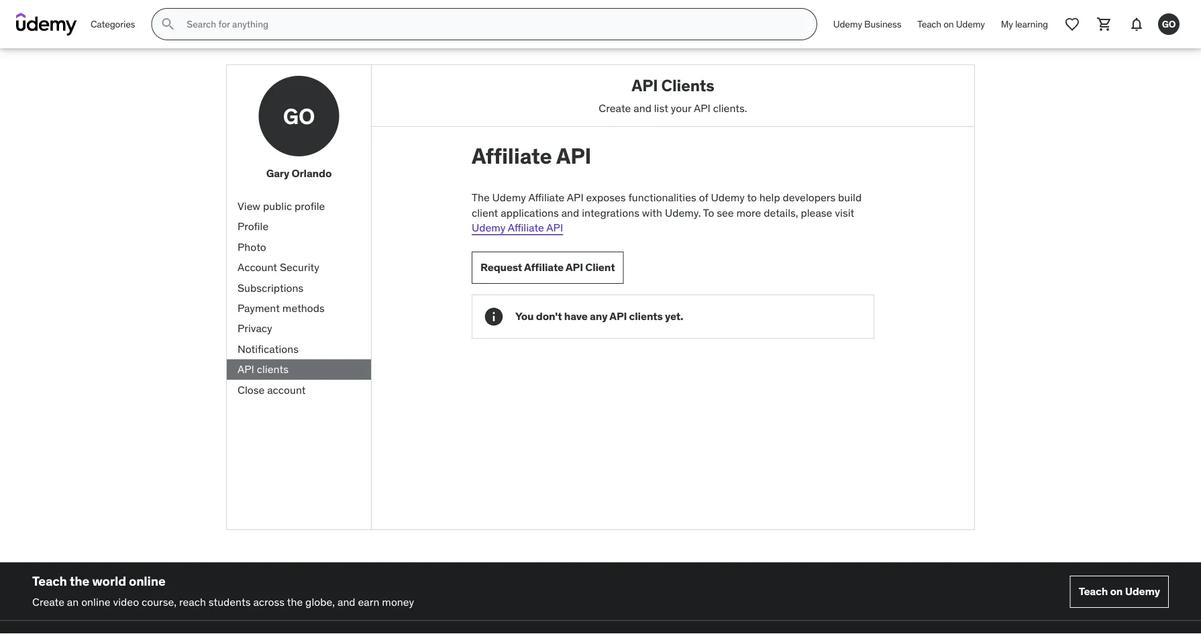 Task type: locate. For each thing, give the bounding box(es) containing it.
request affiliate api client
[[480, 260, 615, 274]]

clients left yet.
[[629, 309, 663, 323]]

categories
[[91, 18, 135, 30]]

0 horizontal spatial teach
[[32, 573, 67, 589]]

api up exposes
[[556, 142, 591, 169]]

notifications image
[[1129, 16, 1145, 32]]

affiliate
[[472, 142, 552, 169], [528, 191, 565, 204], [508, 221, 544, 234], [524, 260, 564, 274]]

1 vertical spatial online
[[81, 595, 110, 609]]

create left an
[[32, 595, 64, 609]]

api left exposes
[[567, 191, 584, 204]]

affiliate down applications
[[508, 221, 544, 234]]

api inside request affiliate api client button
[[566, 260, 583, 274]]

0 vertical spatial on
[[944, 18, 954, 30]]

submit search image
[[160, 16, 176, 32]]

close account link
[[227, 380, 371, 400]]

shopping cart with 0 items image
[[1096, 16, 1112, 32]]

affiliate up 'the' on the top left
[[472, 142, 552, 169]]

0 vertical spatial create
[[599, 101, 631, 115]]

online
[[129, 573, 165, 589], [81, 595, 110, 609]]

privacy
[[238, 321, 272, 335]]

notifications link
[[227, 339, 371, 359]]

affiliate api
[[472, 142, 591, 169]]

1 vertical spatial on
[[1110, 585, 1123, 598]]

and left the earn
[[337, 595, 355, 609]]

0 vertical spatial and
[[634, 101, 651, 115]]

and for online
[[337, 595, 355, 609]]

and
[[634, 101, 651, 115], [561, 206, 579, 219], [337, 595, 355, 609]]

create left list
[[599, 101, 631, 115]]

1 vertical spatial teach on udemy
[[1079, 585, 1160, 598]]

1 horizontal spatial and
[[561, 206, 579, 219]]

1 horizontal spatial create
[[599, 101, 631, 115]]

privacy link
[[227, 318, 371, 339]]

you
[[515, 309, 534, 323]]

go right notifications image
[[1162, 18, 1176, 30]]

0 horizontal spatial create
[[32, 595, 64, 609]]

on for the topmost teach on udemy link
[[944, 18, 954, 30]]

profile
[[295, 199, 325, 213]]

0 vertical spatial go
[[1162, 18, 1176, 30]]

0 horizontal spatial the
[[70, 573, 89, 589]]

0 horizontal spatial teach on udemy link
[[909, 8, 993, 40]]

security
[[280, 260, 319, 274]]

don't
[[536, 309, 562, 323]]

and inside 'the udemy affiliate api exposes functionalities of udemy to help developers build client applications and integrations with udemy.  to see more details, please visit udemy affiliate api'
[[561, 206, 579, 219]]

gary orlando
[[266, 166, 332, 180]]

api right your on the top of page
[[694, 101, 710, 115]]

0 horizontal spatial and
[[337, 595, 355, 609]]

api
[[632, 75, 658, 95], [694, 101, 710, 115], [556, 142, 591, 169], [567, 191, 584, 204], [546, 221, 563, 234], [566, 260, 583, 274], [609, 309, 627, 323], [238, 362, 254, 376]]

yet.
[[665, 309, 683, 323]]

go up gary orlando
[[283, 103, 315, 129]]

api clients create and list your api clients.
[[599, 75, 747, 115]]

0 horizontal spatial clients
[[257, 362, 288, 376]]

0 horizontal spatial on
[[944, 18, 954, 30]]

students
[[209, 595, 251, 609]]

1 vertical spatial teach on udemy link
[[1070, 576, 1169, 608]]

affiliate inside button
[[524, 260, 564, 274]]

on
[[944, 18, 954, 30], [1110, 585, 1123, 598]]

the up an
[[70, 573, 89, 589]]

and inside teach the world online create an online video course, reach students across the globe, and earn money
[[337, 595, 355, 609]]

teach
[[917, 18, 941, 30], [32, 573, 67, 589], [1079, 585, 1108, 598]]

payment methods link
[[227, 298, 371, 318]]

1 vertical spatial clients
[[257, 362, 288, 376]]

0 vertical spatial teach on udemy
[[917, 18, 985, 30]]

world
[[92, 573, 126, 589]]

and for api
[[561, 206, 579, 219]]

and left list
[[634, 101, 651, 115]]

teach inside teach the world online create an online video course, reach students across the globe, and earn money
[[32, 573, 67, 589]]

api left client
[[566, 260, 583, 274]]

teach on udemy for teach on udemy link to the bottom
[[1079, 585, 1160, 598]]

the left globe,
[[287, 595, 303, 609]]

build
[[838, 191, 862, 204]]

1 vertical spatial go
[[283, 103, 315, 129]]

1 vertical spatial create
[[32, 595, 64, 609]]

go
[[1162, 18, 1176, 30], [283, 103, 315, 129]]

list
[[654, 101, 668, 115]]

udemy.
[[665, 206, 701, 219]]

client
[[472, 206, 498, 219]]

udemy
[[833, 18, 862, 30], [956, 18, 985, 30], [492, 191, 526, 204], [711, 191, 745, 204], [472, 221, 505, 234], [1125, 585, 1160, 598]]

you don't have any api clients yet.
[[515, 309, 683, 323]]

go link
[[1153, 8, 1185, 40]]

subscriptions link
[[227, 278, 371, 298]]

clients
[[629, 309, 663, 323], [257, 362, 288, 376]]

teach on udemy
[[917, 18, 985, 30], [1079, 585, 1160, 598]]

1 horizontal spatial clients
[[629, 309, 663, 323]]

affiliate up applications
[[528, 191, 565, 204]]

and left integrations
[[561, 206, 579, 219]]

teach on udemy for the topmost teach on udemy link
[[917, 18, 985, 30]]

0 horizontal spatial teach on udemy
[[917, 18, 985, 30]]

1 vertical spatial and
[[561, 206, 579, 219]]

my learning
[[1001, 18, 1048, 30]]

developers
[[783, 191, 835, 204]]

with
[[642, 206, 662, 219]]

your
[[671, 101, 691, 115]]

payment
[[238, 301, 280, 315]]

online right an
[[81, 595, 110, 609]]

0 vertical spatial the
[[70, 573, 89, 589]]

the udemy affiliate api exposes functionalities of udemy to help developers build client applications and integrations with udemy.  to see more details, please visit udemy affiliate api
[[472, 191, 862, 234]]

0 vertical spatial online
[[129, 573, 165, 589]]

1 horizontal spatial on
[[1110, 585, 1123, 598]]

1 horizontal spatial teach
[[917, 18, 941, 30]]

learning
[[1015, 18, 1048, 30]]

please
[[801, 206, 832, 219]]

and inside api clients create and list your api clients.
[[634, 101, 651, 115]]

2 vertical spatial and
[[337, 595, 355, 609]]

udemy business
[[833, 18, 901, 30]]

create
[[599, 101, 631, 115], [32, 595, 64, 609]]

help
[[759, 191, 780, 204]]

api clients link
[[227, 359, 371, 380]]

1 horizontal spatial teach on udemy link
[[1070, 576, 1169, 608]]

the
[[70, 573, 89, 589], [287, 595, 303, 609]]

udemy business link
[[825, 8, 909, 40]]

request
[[480, 260, 522, 274]]

integrations
[[582, 206, 639, 219]]

2 horizontal spatial and
[[634, 101, 651, 115]]

affiliate right request
[[524, 260, 564, 274]]

clients down notifications
[[257, 362, 288, 376]]

earn
[[358, 595, 379, 609]]

create inside api clients create and list your api clients.
[[599, 101, 631, 115]]

online up course,
[[129, 573, 165, 589]]

0 horizontal spatial online
[[81, 595, 110, 609]]

api up the close
[[238, 362, 254, 376]]

teach on udemy link
[[909, 8, 993, 40], [1070, 576, 1169, 608]]

photo
[[238, 240, 266, 254]]

see
[[717, 206, 734, 219]]

my
[[1001, 18, 1013, 30]]

clients.
[[713, 101, 747, 115]]

on for teach on udemy link to the bottom
[[1110, 585, 1123, 598]]

teach the world online create an online video course, reach students across the globe, and earn money
[[32, 573, 414, 609]]

1 vertical spatial the
[[287, 595, 303, 609]]

1 horizontal spatial teach on udemy
[[1079, 585, 1160, 598]]



Task type: describe. For each thing, give the bounding box(es) containing it.
notifications
[[238, 342, 299, 356]]

view public profile link
[[227, 196, 371, 216]]

across
[[253, 595, 285, 609]]

account
[[238, 260, 277, 274]]

api right any
[[609, 309, 627, 323]]

gary
[[266, 166, 289, 180]]

0 vertical spatial teach on udemy link
[[909, 8, 993, 40]]

course,
[[142, 595, 177, 609]]

functionalities
[[628, 191, 696, 204]]

2 horizontal spatial teach
[[1079, 585, 1108, 598]]

video
[[113, 595, 139, 609]]

to
[[703, 206, 714, 219]]

0 vertical spatial clients
[[629, 309, 663, 323]]

have
[[564, 309, 588, 323]]

udemy affiliate api link
[[472, 221, 563, 234]]

account security link
[[227, 257, 371, 278]]

clients inside view public profile profile photo account security subscriptions payment methods privacy notifications api clients close account
[[257, 362, 288, 376]]

money
[[382, 595, 414, 609]]

an
[[67, 595, 79, 609]]

client
[[585, 260, 615, 274]]

1 horizontal spatial online
[[129, 573, 165, 589]]

categories button
[[83, 8, 143, 40]]

more
[[736, 206, 761, 219]]

0 horizontal spatial go
[[283, 103, 315, 129]]

account
[[267, 383, 306, 396]]

the
[[472, 191, 490, 204]]

clients
[[661, 75, 714, 95]]

applications
[[501, 206, 559, 219]]

to
[[747, 191, 757, 204]]

subscriptions
[[238, 281, 303, 294]]

of
[[699, 191, 708, 204]]

view
[[238, 199, 260, 213]]

close
[[238, 383, 265, 396]]

udemy image
[[16, 13, 77, 36]]

any
[[590, 309, 607, 323]]

wishlist image
[[1064, 16, 1080, 32]]

view public profile profile photo account security subscriptions payment methods privacy notifications api clients close account
[[238, 199, 325, 396]]

methods
[[282, 301, 325, 315]]

1 horizontal spatial go
[[1162, 18, 1176, 30]]

exposes
[[586, 191, 626, 204]]

my learning link
[[993, 8, 1056, 40]]

profile
[[238, 219, 269, 233]]

public
[[263, 199, 292, 213]]

business
[[864, 18, 901, 30]]

api down applications
[[546, 221, 563, 234]]

visit
[[835, 206, 854, 219]]

reach
[[179, 595, 206, 609]]

api up list
[[632, 75, 658, 95]]

request affiliate api client button
[[472, 251, 624, 284]]

create inside teach the world online create an online video course, reach students across the globe, and earn money
[[32, 595, 64, 609]]

globe,
[[305, 595, 335, 609]]

1 horizontal spatial the
[[287, 595, 303, 609]]

photo link
[[227, 237, 371, 257]]

Search for anything text field
[[184, 13, 800, 36]]

api inside view public profile profile photo account security subscriptions payment methods privacy notifications api clients close account
[[238, 362, 254, 376]]

profile link
[[227, 216, 371, 237]]

orlando
[[292, 166, 332, 180]]

details,
[[764, 206, 798, 219]]



Task type: vqa. For each thing, say whether or not it's contained in the screenshot.
DEVELOPER within the Android Java Masterclass - Become an App Developer
no



